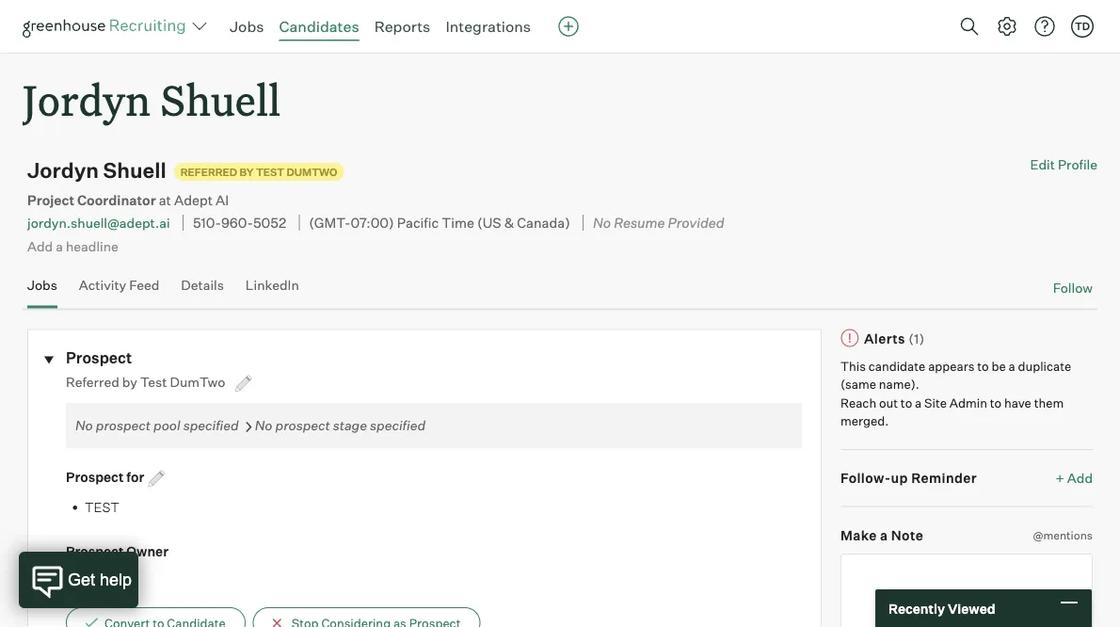 Task type: describe. For each thing, give the bounding box(es) containing it.
integrations link
[[446, 17, 531, 36]]

at
[[159, 191, 171, 208]]

up
[[891, 470, 908, 486]]

follow-
[[841, 470, 891, 486]]

stage
[[333, 417, 367, 434]]

no for no prospect pool specified
[[75, 417, 93, 434]]

activity
[[79, 277, 126, 293]]

time
[[442, 214, 475, 231]]

no prospect pool specified
[[75, 417, 239, 434]]

1 horizontal spatial dumtwo
[[287, 165, 338, 178]]

0 vertical spatial jordyn
[[23, 72, 151, 127]]

&
[[504, 214, 514, 231]]

out
[[879, 395, 898, 410]]

0 vertical spatial by
[[240, 165, 254, 178]]

alerts (1)
[[864, 330, 925, 347]]

960-
[[221, 214, 253, 231]]

project coordinator at adept ai
[[27, 191, 229, 208]]

(us
[[477, 214, 502, 231]]

jobs link for activity feed
[[27, 277, 57, 305]]

integrations
[[446, 17, 531, 36]]

be
[[992, 358, 1006, 373]]

greenhouse recruiting image
[[23, 15, 192, 38]]

them
[[1034, 395, 1064, 410]]

0 vertical spatial shuell
[[160, 72, 281, 127]]

prospect for prospect for
[[66, 468, 124, 485]]

(gmt-07:00) pacific time (us & canada)
[[309, 214, 570, 231]]

details link
[[181, 277, 224, 305]]

test
[[85, 498, 119, 515]]

1 vertical spatial jordyn shuell
[[27, 157, 166, 183]]

1 horizontal spatial add
[[1067, 470, 1093, 486]]

name).
[[879, 377, 920, 392]]

configure image
[[996, 15, 1019, 38]]

510-
[[193, 214, 221, 231]]

td
[[1075, 20, 1090, 32]]

details
[[181, 277, 224, 293]]

(1)
[[909, 330, 925, 347]]

+
[[1056, 470, 1065, 486]]

recently viewed
[[889, 600, 996, 616]]

recently
[[889, 600, 945, 616]]

pool
[[154, 417, 180, 434]]

jordyn.shuell@adept.ai
[[27, 215, 170, 231]]

0 horizontal spatial by
[[122, 373, 137, 390]]

(gmt-
[[309, 214, 351, 231]]

07:00)
[[351, 214, 394, 231]]

0 horizontal spatial referred
[[66, 373, 119, 390]]

no resume provided
[[593, 214, 724, 231]]

td button
[[1068, 11, 1098, 41]]

headline
[[66, 238, 119, 254]]

feed
[[129, 277, 160, 293]]

no for no resume provided
[[593, 214, 611, 231]]

prospect for
[[66, 468, 147, 485]]

1 vertical spatial referred by test dumtwo
[[66, 373, 228, 390]]

candidate
[[869, 358, 926, 373]]

admin
[[950, 395, 988, 410]]

this
[[841, 358, 866, 373]]

0 vertical spatial jordyn shuell
[[23, 72, 281, 127]]

(same
[[841, 377, 877, 392]]

no inside prospect owner no owner
[[66, 566, 83, 583]]

1 horizontal spatial referred
[[181, 165, 237, 178]]

ai
[[216, 191, 229, 208]]

1 vertical spatial shuell
[[103, 157, 166, 183]]

linkedin
[[246, 277, 299, 293]]

jobs for activity feed
[[27, 277, 57, 293]]

for
[[126, 468, 144, 485]]

search image
[[958, 15, 981, 38]]

+ add
[[1056, 470, 1093, 486]]

reminder
[[912, 470, 977, 486]]

prospect owner no owner
[[66, 543, 169, 583]]

td button
[[1071, 15, 1094, 38]]

merged.
[[841, 413, 889, 428]]

make a note
[[841, 527, 924, 543]]

make
[[841, 527, 877, 543]]

adept
[[174, 191, 213, 208]]

coordinator
[[77, 191, 156, 208]]

specified for no prospect pool specified
[[183, 417, 239, 434]]

reports
[[374, 17, 431, 36]]

activity feed link
[[79, 277, 160, 305]]

alerts
[[864, 330, 906, 347]]

jobs for candidates
[[230, 17, 264, 36]]

owner
[[86, 566, 123, 583]]

1 horizontal spatial to
[[978, 358, 989, 373]]

0 horizontal spatial add
[[27, 238, 53, 254]]



Task type: locate. For each thing, give the bounding box(es) containing it.
no prospect stage specified
[[255, 417, 426, 434]]

dumtwo
[[287, 165, 338, 178], [170, 373, 225, 390]]

a left note
[[880, 527, 888, 543]]

referred up no prospect pool specified
[[66, 373, 119, 390]]

2 prospect from the top
[[66, 468, 124, 485]]

specified right pool
[[183, 417, 239, 434]]

prospect for pool
[[96, 417, 151, 434]]

prospect for prospect owner no owner
[[66, 543, 124, 559]]

1 prospect from the top
[[66, 348, 132, 367]]

candidates link
[[279, 17, 359, 36]]

prospect left pool
[[96, 417, 151, 434]]

a left the "headline"
[[56, 238, 63, 254]]

1 horizontal spatial prospect
[[275, 417, 330, 434]]

test
[[256, 165, 284, 178], [140, 373, 167, 390]]

canada)
[[517, 214, 570, 231]]

no left stage
[[255, 417, 273, 434]]

dumtwo up (gmt-
[[287, 165, 338, 178]]

jobs link
[[230, 17, 264, 36], [27, 277, 57, 305]]

1 specified from the left
[[183, 417, 239, 434]]

by up '510-960-5052'
[[240, 165, 254, 178]]

no for no prospect stage specified
[[255, 417, 273, 434]]

1 vertical spatial jordyn
[[27, 157, 99, 183]]

this candidate appears to be a duplicate (same name). reach out to a site admin to have them merged.
[[841, 358, 1072, 428]]

provided
[[668, 214, 724, 231]]

jordyn.shuell@adept.ai link
[[27, 215, 170, 231]]

1 vertical spatial test
[[140, 373, 167, 390]]

prospect
[[96, 417, 151, 434], [275, 417, 330, 434]]

0 vertical spatial dumtwo
[[287, 165, 338, 178]]

None text field
[[841, 554, 1093, 627]]

candidates
[[279, 17, 359, 36]]

referred up ai
[[181, 165, 237, 178]]

0 horizontal spatial dumtwo
[[170, 373, 225, 390]]

to left have
[[990, 395, 1002, 410]]

shuell
[[160, 72, 281, 127], [103, 157, 166, 183]]

jobs left candidates link
[[230, 17, 264, 36]]

0 vertical spatial referred by test dumtwo
[[181, 165, 338, 178]]

prospect left stage
[[275, 417, 330, 434]]

owner
[[126, 543, 169, 559]]

referred by test dumtwo up no prospect pool specified
[[66, 373, 228, 390]]

2 horizontal spatial to
[[990, 395, 1002, 410]]

jobs down add a headline at top left
[[27, 277, 57, 293]]

1 horizontal spatial jobs link
[[230, 17, 264, 36]]

prospect inside prospect owner no owner
[[66, 543, 124, 559]]

no left resume
[[593, 214, 611, 231]]

duplicate
[[1018, 358, 1072, 373]]

a right be
[[1009, 358, 1016, 373]]

no
[[593, 214, 611, 231], [75, 417, 93, 434], [255, 417, 273, 434], [66, 566, 83, 583]]

prospect up "test" at the left of the page
[[66, 468, 124, 485]]

note
[[891, 527, 924, 543]]

test up 5052
[[256, 165, 284, 178]]

specified right stage
[[370, 417, 426, 434]]

0 horizontal spatial jobs
[[27, 277, 57, 293]]

linkedin link
[[246, 277, 299, 305]]

1 vertical spatial jobs
[[27, 277, 57, 293]]

to left be
[[978, 358, 989, 373]]

1 horizontal spatial jobs
[[230, 17, 264, 36]]

0 vertical spatial prospect
[[66, 348, 132, 367]]

1 vertical spatial jobs link
[[27, 277, 57, 305]]

by
[[240, 165, 254, 178], [122, 373, 137, 390]]

jobs
[[230, 17, 264, 36], [27, 277, 57, 293]]

reach
[[841, 395, 877, 410]]

1 horizontal spatial by
[[240, 165, 254, 178]]

@mentions
[[1033, 528, 1093, 542]]

pacific
[[397, 214, 439, 231]]

1 horizontal spatial specified
[[370, 417, 426, 434]]

0 horizontal spatial to
[[901, 395, 913, 410]]

0 vertical spatial add
[[27, 238, 53, 254]]

a left the 'site'
[[915, 395, 922, 410]]

add
[[27, 238, 53, 254], [1067, 470, 1093, 486]]

prospect up owner
[[66, 543, 124, 559]]

follow
[[1053, 280, 1093, 296]]

prospect for stage
[[275, 417, 330, 434]]

a
[[56, 238, 63, 254], [1009, 358, 1016, 373], [915, 395, 922, 410], [880, 527, 888, 543]]

no up prospect for at bottom left
[[75, 417, 93, 434]]

add right + on the right of page
[[1067, 470, 1093, 486]]

0 horizontal spatial prospect
[[96, 417, 151, 434]]

follow link
[[1053, 279, 1093, 297]]

@mentions link
[[1033, 526, 1093, 544]]

referred
[[181, 165, 237, 178], [66, 373, 119, 390]]

referred by test dumtwo
[[181, 165, 338, 178], [66, 373, 228, 390]]

prospect down activity feed link in the left top of the page
[[66, 348, 132, 367]]

2 specified from the left
[[370, 417, 426, 434]]

0 vertical spatial referred
[[181, 165, 237, 178]]

jordyn
[[23, 72, 151, 127], [27, 157, 99, 183]]

dumtwo up pool
[[170, 373, 225, 390]]

by up no prospect pool specified
[[122, 373, 137, 390]]

0 horizontal spatial specified
[[183, 417, 239, 434]]

prospect
[[66, 348, 132, 367], [66, 468, 124, 485], [66, 543, 124, 559]]

prospect for prospect
[[66, 348, 132, 367]]

edit
[[1030, 156, 1055, 173]]

jobs link left candidates link
[[230, 17, 264, 36]]

referred by test dumtwo up ai
[[181, 165, 338, 178]]

jobs link for candidates
[[230, 17, 264, 36]]

specified
[[183, 417, 239, 434], [370, 417, 426, 434]]

jordyn up project
[[27, 157, 99, 183]]

1 vertical spatial add
[[1067, 470, 1093, 486]]

0 horizontal spatial jobs link
[[27, 277, 57, 305]]

2 prospect from the left
[[275, 417, 330, 434]]

no left owner
[[66, 566, 83, 583]]

jordyn shuell down greenhouse recruiting image at the top
[[23, 72, 281, 127]]

5052
[[253, 214, 286, 231]]

0 vertical spatial test
[[256, 165, 284, 178]]

jobs link down add a headline at top left
[[27, 277, 57, 305]]

reports link
[[374, 17, 431, 36]]

follow-up reminder
[[841, 470, 977, 486]]

1 horizontal spatial test
[[256, 165, 284, 178]]

specified for no prospect stage specified
[[370, 417, 426, 434]]

activity feed
[[79, 277, 160, 293]]

510-960-5052
[[193, 214, 286, 231]]

0 vertical spatial jobs link
[[230, 17, 264, 36]]

test up no prospect pool specified
[[140, 373, 167, 390]]

3 prospect from the top
[[66, 543, 124, 559]]

add down project
[[27, 238, 53, 254]]

site
[[925, 395, 947, 410]]

edit profile
[[1030, 156, 1098, 173]]

1 vertical spatial prospect
[[66, 468, 124, 485]]

resume
[[614, 214, 665, 231]]

2 vertical spatial prospect
[[66, 543, 124, 559]]

0 horizontal spatial test
[[140, 373, 167, 390]]

project
[[27, 191, 74, 208]]

have
[[1005, 395, 1032, 410]]

profile
[[1058, 156, 1098, 173]]

viewed
[[948, 600, 996, 616]]

jordyn down greenhouse recruiting image at the top
[[23, 72, 151, 127]]

edit profile link
[[1030, 156, 1098, 173]]

jordyn shuell up coordinator on the top left of page
[[27, 157, 166, 183]]

add a headline
[[27, 238, 119, 254]]

1 vertical spatial referred
[[66, 373, 119, 390]]

0 vertical spatial jobs
[[230, 17, 264, 36]]

1 prospect from the left
[[96, 417, 151, 434]]

+ add link
[[1056, 469, 1093, 487]]

appears
[[928, 358, 975, 373]]

to right out
[[901, 395, 913, 410]]

1 vertical spatial by
[[122, 373, 137, 390]]

1 vertical spatial dumtwo
[[170, 373, 225, 390]]



Task type: vqa. For each thing, say whether or not it's contained in the screenshot.
2030
no



